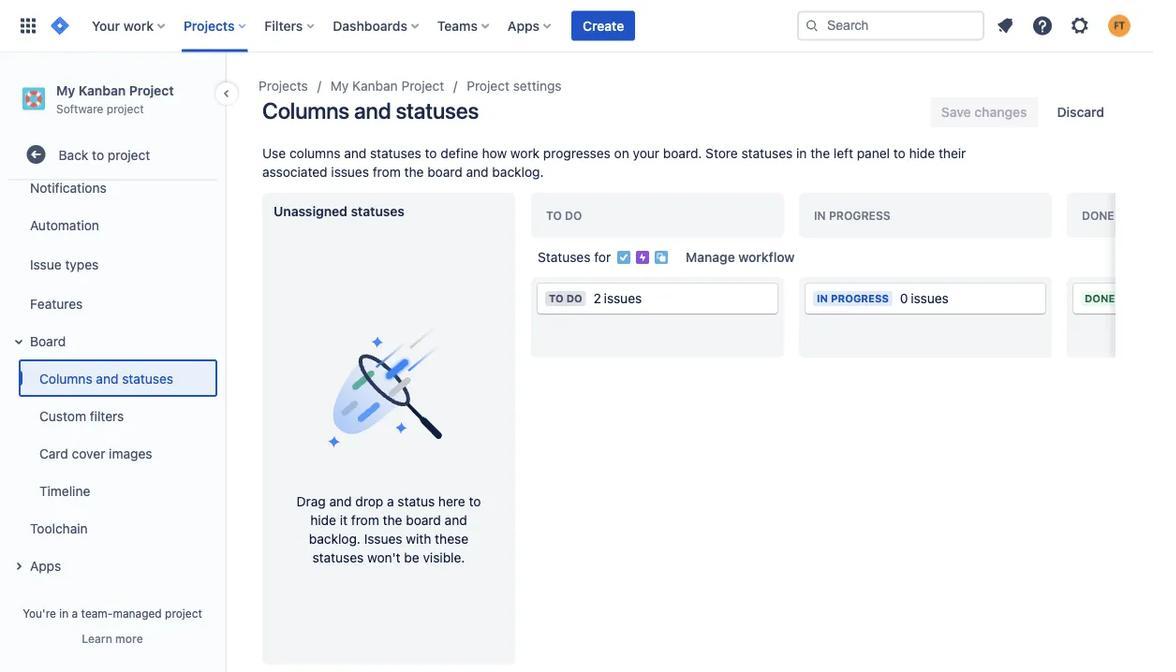 Task type: vqa. For each thing, say whether or not it's contained in the screenshot.
"By" associated with Reported by me Link
no



Task type: describe. For each thing, give the bounding box(es) containing it.
create button
[[572, 11, 636, 41]]

filters button
[[259, 11, 322, 41]]

2 horizontal spatial the
[[811, 146, 830, 161]]

team-
[[81, 607, 113, 620]]

card cover images link
[[19, 435, 217, 473]]

toolchain link
[[7, 510, 217, 548]]

projects for projects link
[[259, 78, 308, 94]]

status
[[398, 494, 435, 509]]

issue types link
[[7, 244, 217, 285]]

backlog. inside 'drag and drop a status here to hide it from the board and backlog. issues with these statuses won't be visible.'
[[309, 531, 361, 547]]

0 vertical spatial done button
[[1067, 193, 1154, 238]]

store
[[706, 146, 738, 161]]

to right the back
[[92, 147, 104, 162]]

my for my kanban project
[[331, 78, 349, 94]]

to do button
[[531, 193, 784, 238]]

back to project link
[[7, 136, 217, 174]]

1 vertical spatial in
[[817, 293, 829, 305]]

settings image
[[1069, 15, 1092, 37]]

won't
[[368, 550, 401, 566]]

columns and statuses link
[[19, 360, 217, 398]]

back to project
[[59, 147, 150, 162]]

discard button
[[1046, 97, 1116, 127]]

1 vertical spatial in
[[59, 607, 69, 620]]

project inside my kanban project software project
[[107, 102, 144, 115]]

columns inside group
[[39, 371, 92, 386]]

apps button
[[7, 548, 217, 585]]

2 vertical spatial project
[[165, 607, 202, 620]]

apps inside apps dropdown button
[[508, 18, 540, 33]]

project settings link
[[467, 75, 562, 97]]

notifications link
[[7, 169, 217, 206]]

their
[[939, 146, 967, 161]]

1 vertical spatial do
[[567, 293, 583, 305]]

filters
[[265, 18, 303, 33]]

board inside 'use columns and statuses to define how work progresses on your board. store statuses in the left panel to hide their associated issues from the board and backlog.'
[[428, 164, 463, 180]]

banner containing your work
[[0, 0, 1154, 52]]

images
[[109, 446, 152, 461]]

dashboards button
[[327, 11, 426, 41]]

and down "how"
[[466, 164, 489, 180]]

in inside button
[[814, 209, 826, 222]]

cover
[[72, 446, 105, 461]]

apps inside apps button
[[30, 558, 61, 574]]

your profile and settings image
[[1109, 15, 1131, 37]]

expand image for apps
[[7, 556, 30, 578]]

my kanban project link
[[331, 75, 444, 97]]

your work button
[[86, 11, 172, 41]]

my for my kanban project software project
[[56, 82, 75, 98]]

do inside button
[[565, 209, 582, 222]]

use columns and statuses to define how work progresses on your board. store statuses in the left panel to hide their associated issues from the board and backlog.
[[262, 146, 967, 180]]

discard
[[1058, 104, 1105, 120]]

associated
[[262, 164, 328, 180]]

for
[[594, 250, 611, 265]]

board.
[[663, 146, 702, 161]]

manage workflow
[[686, 250, 795, 265]]

managed
[[113, 607, 162, 620]]

Search field
[[798, 11, 985, 41]]

issues for 2
[[604, 291, 642, 306]]

more
[[115, 633, 143, 646]]

drag and drop a status here to hide it from the board and backlog. issues with these statuses won't be visible.
[[297, 494, 481, 566]]

and down here
[[445, 513, 467, 528]]

1 vertical spatial to do
[[549, 293, 583, 305]]

2
[[594, 291, 602, 306]]

card cover images
[[39, 446, 152, 461]]

the inside 'drag and drop a status here to hide it from the board and backlog. issues with these statuses won't be visible.'
[[383, 513, 403, 528]]

kanban for my kanban project
[[352, 78, 398, 94]]

teams button
[[432, 11, 497, 41]]

workflow
[[739, 250, 795, 265]]

board inside 'drag and drop a status here to hide it from the board and backlog. issues with these statuses won't be visible.'
[[406, 513, 441, 528]]

your
[[92, 18, 120, 33]]

0
[[901, 291, 909, 306]]

board button
[[7, 323, 217, 360]]

0 vertical spatial done
[[1082, 209, 1115, 222]]

back
[[59, 147, 88, 162]]

notifications image
[[994, 15, 1017, 37]]

define
[[441, 146, 479, 161]]

dashboards
[[333, 18, 408, 33]]

my kanban project software project
[[56, 82, 174, 115]]

1 vertical spatial done button
[[1074, 284, 1154, 335]]

it
[[340, 513, 348, 528]]

issues
[[364, 531, 403, 547]]

backlog. inside 'use columns and statuses to define how work progresses on your board. store statuses in the left panel to hide their associated issues from the board and backlog.'
[[492, 164, 544, 180]]

and up it
[[329, 494, 352, 509]]

use
[[262, 146, 286, 161]]

board
[[30, 333, 66, 349]]

unassigned
[[274, 204, 348, 219]]

teams
[[438, 18, 478, 33]]

apps button
[[502, 11, 559, 41]]

projects button
[[178, 11, 253, 41]]

kanban for my kanban project software project
[[78, 82, 126, 98]]

0 issues
[[901, 291, 949, 306]]

automation link
[[7, 206, 217, 244]]

automation
[[30, 217, 99, 233]]

in progress button
[[799, 193, 1052, 238]]

my kanban project
[[331, 78, 444, 94]]



Task type: locate. For each thing, give the bounding box(es) containing it.
0 horizontal spatial issues
[[331, 164, 369, 180]]

custom filters link
[[19, 398, 217, 435]]

backlog. down it
[[309, 531, 361, 547]]

projects inside popup button
[[184, 18, 235, 33]]

statuses right "store"
[[742, 146, 793, 161]]

primary element
[[11, 0, 798, 52]]

1 horizontal spatial a
[[387, 494, 394, 509]]

issues inside 'use columns and statuses to define how work progresses on your board. store statuses in the left panel to hide their associated issues from the board and backlog.'
[[331, 164, 369, 180]]

statuses inside 'drag and drop a status here to hide it from the board and backlog. issues with these statuses won't be visible.'
[[313, 550, 364, 566]]

learn more
[[82, 633, 143, 646]]

issues for 0
[[911, 291, 949, 306]]

create
[[583, 18, 624, 33]]

custom
[[39, 408, 86, 424]]

0 horizontal spatial a
[[72, 607, 78, 620]]

in progress
[[814, 209, 891, 222], [817, 293, 889, 305]]

0 vertical spatial progress
[[829, 209, 891, 222]]

work right "how"
[[511, 146, 540, 161]]

apps down the toolchain
[[30, 558, 61, 574]]

hide inside 'use columns and statuses to define how work progresses on your board. store statuses in the left panel to hide their associated issues from the board and backlog.'
[[910, 146, 936, 161]]

columns up custom
[[39, 371, 92, 386]]

1 horizontal spatial backlog.
[[492, 164, 544, 180]]

the up "unassigned statuses"
[[404, 164, 424, 180]]

statuses left define
[[370, 146, 422, 161]]

project right 'software'
[[107, 102, 144, 115]]

1 expand image from the top
[[7, 331, 30, 354]]

issues right 2
[[604, 291, 642, 306]]

0 vertical spatial columns
[[262, 97, 350, 124]]

to left define
[[425, 146, 437, 161]]

card
[[39, 446, 68, 461]]

issues right 0 on the right top of page
[[911, 291, 949, 306]]

filters
[[90, 408, 124, 424]]

apps right teams dropdown button
[[508, 18, 540, 33]]

0 vertical spatial work
[[123, 18, 154, 33]]

your work
[[92, 18, 154, 33]]

0 horizontal spatial the
[[383, 513, 403, 528]]

manage workflow button
[[675, 246, 806, 269]]

work
[[123, 18, 154, 33], [511, 146, 540, 161]]

project up notifications link
[[108, 147, 150, 162]]

1 vertical spatial apps
[[30, 558, 61, 574]]

1 horizontal spatial issues
[[604, 291, 642, 306]]

in progress inside in progress button
[[814, 209, 891, 222]]

jira software image
[[49, 15, 71, 37], [49, 15, 71, 37]]

0 vertical spatial to do
[[546, 209, 582, 222]]

1 vertical spatial backlog.
[[309, 531, 361, 547]]

drag
[[297, 494, 326, 509]]

0 horizontal spatial columns
[[39, 371, 92, 386]]

0 vertical spatial board
[[428, 164, 463, 180]]

0 horizontal spatial work
[[123, 18, 154, 33]]

in right you're
[[59, 607, 69, 620]]

0 vertical spatial columns and statuses
[[262, 97, 479, 124]]

statuses up define
[[396, 97, 479, 124]]

and inside columns and statuses link
[[96, 371, 119, 386]]

0 vertical spatial from
[[373, 164, 401, 180]]

my up 'software'
[[56, 82, 75, 98]]

1 vertical spatial board
[[406, 513, 441, 528]]

work right your
[[123, 18, 154, 33]]

1 horizontal spatial projects
[[259, 78, 308, 94]]

0 horizontal spatial kanban
[[78, 82, 126, 98]]

to do inside button
[[546, 209, 582, 222]]

0 horizontal spatial apps
[[30, 558, 61, 574]]

hide left it
[[310, 513, 336, 528]]

1 vertical spatial projects
[[259, 78, 308, 94]]

progress down panel
[[829, 209, 891, 222]]

expand image for board
[[7, 331, 30, 354]]

2 expand image from the top
[[7, 556, 30, 578]]

0 horizontal spatial backlog.
[[309, 531, 361, 547]]

1 horizontal spatial apps
[[508, 18, 540, 33]]

1 horizontal spatial columns
[[262, 97, 350, 124]]

expand image up you're
[[7, 556, 30, 578]]

statuses inside group
[[122, 371, 173, 386]]

backlog.
[[492, 164, 544, 180], [309, 531, 361, 547]]

projects down filters
[[259, 78, 308, 94]]

timeline link
[[19, 473, 217, 510]]

in inside 'use columns and statuses to define how work progresses on your board. store statuses in the left panel to hide their associated issues from the board and backlog.'
[[797, 146, 807, 161]]

in
[[797, 146, 807, 161], [59, 607, 69, 620]]

from
[[373, 164, 401, 180], [351, 513, 379, 528]]

board up with
[[406, 513, 441, 528]]

0 vertical spatial do
[[565, 209, 582, 222]]

hide inside 'drag and drop a status here to hide it from the board and backlog. issues with these statuses won't be visible.'
[[310, 513, 336, 528]]

expand image inside the board 'button'
[[7, 331, 30, 354]]

the
[[811, 146, 830, 161], [404, 164, 424, 180], [383, 513, 403, 528]]

columns up columns
[[262, 97, 350, 124]]

board down define
[[428, 164, 463, 180]]

project down the your work popup button
[[129, 82, 174, 98]]

to left 2
[[549, 293, 564, 305]]

1 horizontal spatial work
[[511, 146, 540, 161]]

0 vertical spatial hide
[[910, 146, 936, 161]]

0 vertical spatial projects
[[184, 18, 235, 33]]

project settings
[[467, 78, 562, 94]]

a inside 'drag and drop a status here to hide it from the board and backlog. issues with these statuses won't be visible.'
[[387, 494, 394, 509]]

2 issues
[[594, 291, 642, 306]]

drop
[[356, 494, 384, 509]]

0 horizontal spatial columns and statuses
[[39, 371, 173, 386]]

unassigned statuses
[[274, 204, 405, 219]]

2 horizontal spatial issues
[[911, 291, 949, 306]]

to right here
[[469, 494, 481, 509]]

to inside button
[[546, 209, 562, 222]]

and down my kanban project
[[354, 97, 391, 124]]

0 vertical spatial backlog.
[[492, 164, 544, 180]]

project down primary "element"
[[402, 78, 444, 94]]

projects for projects popup button
[[184, 18, 235, 33]]

1 horizontal spatial in
[[797, 146, 807, 161]]

visible.
[[423, 550, 465, 566]]

done button
[[1067, 193, 1154, 238], [1074, 284, 1154, 335]]

progresses
[[543, 146, 611, 161]]

0 vertical spatial in
[[797, 146, 807, 161]]

issues down columns
[[331, 164, 369, 180]]

1 vertical spatial expand image
[[7, 556, 30, 578]]

statuses right unassigned at the left top of page
[[351, 204, 405, 219]]

in progress left 0 on the right top of page
[[817, 293, 889, 305]]

my right projects link
[[331, 78, 349, 94]]

timeline
[[39, 483, 90, 499]]

features
[[30, 296, 83, 311]]

1 vertical spatial a
[[72, 607, 78, 620]]

1 vertical spatial in progress
[[817, 293, 889, 305]]

1 horizontal spatial my
[[331, 78, 349, 94]]

1 vertical spatial hide
[[310, 513, 336, 528]]

0 horizontal spatial my
[[56, 82, 75, 98]]

learn
[[82, 633, 112, 646]]

custom filters
[[39, 408, 124, 424]]

1 vertical spatial the
[[404, 164, 424, 180]]

1 vertical spatial from
[[351, 513, 379, 528]]

1 horizontal spatial columns and statuses
[[262, 97, 479, 124]]

search image
[[805, 18, 820, 33]]

features link
[[7, 285, 217, 323]]

project for my kanban project
[[402, 78, 444, 94]]

expand image
[[7, 331, 30, 354], [7, 556, 30, 578]]

1 vertical spatial progress
[[831, 293, 889, 305]]

kanban inside my kanban project link
[[352, 78, 398, 94]]

how
[[482, 146, 507, 161]]

and up 'filters'
[[96, 371, 119, 386]]

0 vertical spatial in
[[814, 209, 826, 222]]

project left settings
[[467, 78, 510, 94]]

notifications
[[30, 180, 107, 195]]

a right drop
[[387, 494, 394, 509]]

projects link
[[259, 75, 308, 97]]

project for my kanban project software project
[[129, 82, 174, 98]]

project right managed
[[165, 607, 202, 620]]

1 vertical spatial to
[[549, 293, 564, 305]]

hide left their
[[910, 146, 936, 161]]

here
[[439, 494, 466, 509]]

done
[[1082, 209, 1115, 222], [1085, 293, 1116, 305]]

project
[[107, 102, 144, 115], [108, 147, 150, 162], [165, 607, 202, 620]]

from down drop
[[351, 513, 379, 528]]

columns and statuses up 'filters'
[[39, 371, 173, 386]]

with
[[406, 531, 432, 547]]

group
[[4, 88, 217, 591]]

0 horizontal spatial projects
[[184, 18, 235, 33]]

help image
[[1032, 15, 1054, 37]]

columns and statuses
[[262, 97, 479, 124], [39, 371, 173, 386]]

1 vertical spatial columns and statuses
[[39, 371, 173, 386]]

the left the left
[[811, 146, 830, 161]]

panel
[[857, 146, 890, 161]]

the up issues
[[383, 513, 403, 528]]

to right panel
[[894, 146, 906, 161]]

do
[[565, 209, 582, 222], [567, 293, 583, 305]]

0 horizontal spatial project
[[129, 82, 174, 98]]

work inside popup button
[[123, 18, 154, 33]]

in left the left
[[797, 146, 807, 161]]

a left the team-
[[72, 607, 78, 620]]

appswitcher icon image
[[17, 15, 39, 37]]

0 vertical spatial a
[[387, 494, 394, 509]]

progress inside in progress button
[[829, 209, 891, 222]]

0 vertical spatial apps
[[508, 18, 540, 33]]

to do up statuses
[[546, 209, 582, 222]]

do left 2
[[567, 293, 583, 305]]

1 vertical spatial done
[[1085, 293, 1116, 305]]

1 vertical spatial work
[[511, 146, 540, 161]]

project inside my kanban project software project
[[129, 82, 174, 98]]

to
[[546, 209, 562, 222], [549, 293, 564, 305]]

group containing notifications
[[4, 88, 217, 591]]

to inside 'drag and drop a status here to hide it from the board and backlog. issues with these statuses won't be visible.'
[[469, 494, 481, 509]]

1 horizontal spatial kanban
[[352, 78, 398, 94]]

0 horizontal spatial hide
[[310, 513, 336, 528]]

to do left 2
[[549, 293, 583, 305]]

empty net image
[[314, 309, 464, 459]]

issue
[[30, 257, 62, 272]]

be
[[404, 550, 420, 566]]

columns and statuses down my kanban project
[[262, 97, 479, 124]]

projects left filters
[[184, 18, 235, 33]]

1 horizontal spatial project
[[402, 78, 444, 94]]

from inside 'use columns and statuses to define how work progresses on your board. store statuses in the left panel to hide their associated issues from the board and backlog.'
[[373, 164, 401, 180]]

toolchain
[[30, 521, 88, 536]]

from up "unassigned statuses"
[[373, 164, 401, 180]]

kanban inside my kanban project software project
[[78, 82, 126, 98]]

from inside 'drag and drop a status here to hide it from the board and backlog. issues with these statuses won't be visible.'
[[351, 513, 379, 528]]

kanban up 'software'
[[78, 82, 126, 98]]

my inside my kanban project software project
[[56, 82, 75, 98]]

learn more button
[[82, 632, 143, 647]]

statuses
[[538, 250, 591, 265]]

projects
[[184, 18, 235, 33], [259, 78, 308, 94]]

you're
[[23, 607, 56, 620]]

project
[[402, 78, 444, 94], [467, 78, 510, 94], [129, 82, 174, 98]]

kanban down "dashboards" dropdown button
[[352, 78, 398, 94]]

statuses down it
[[313, 550, 364, 566]]

settings
[[513, 78, 562, 94]]

progress
[[829, 209, 891, 222], [831, 293, 889, 305]]

to up statuses
[[546, 209, 562, 222]]

and right columns
[[344, 146, 367, 161]]

software
[[56, 102, 103, 115]]

do up statuses for
[[565, 209, 582, 222]]

banner
[[0, 0, 1154, 52]]

2 vertical spatial the
[[383, 513, 403, 528]]

manage
[[686, 250, 735, 265]]

1 horizontal spatial the
[[404, 164, 424, 180]]

in progress down the left
[[814, 209, 891, 222]]

backlog. down "how"
[[492, 164, 544, 180]]

1 vertical spatial columns
[[39, 371, 92, 386]]

on
[[614, 146, 630, 161]]

to do
[[546, 209, 582, 222], [549, 293, 583, 305]]

progress left 0 on the right top of page
[[831, 293, 889, 305]]

work inside 'use columns and statuses to define how work progresses on your board. store statuses in the left panel to hide their associated issues from the board and backlog.'
[[511, 146, 540, 161]]

in
[[814, 209, 826, 222], [817, 293, 829, 305]]

a
[[387, 494, 394, 509], [72, 607, 78, 620]]

columns and statuses inside columns and statuses link
[[39, 371, 173, 386]]

types
[[65, 257, 99, 272]]

left
[[834, 146, 854, 161]]

2 horizontal spatial project
[[467, 78, 510, 94]]

0 horizontal spatial in
[[59, 607, 69, 620]]

columns
[[290, 146, 341, 161]]

statuses up custom filters link
[[122, 371, 173, 386]]

statuses for
[[538, 250, 611, 265]]

1 horizontal spatial hide
[[910, 146, 936, 161]]

0 vertical spatial to
[[546, 209, 562, 222]]

issue types
[[30, 257, 99, 272]]

kanban
[[352, 78, 398, 94], [78, 82, 126, 98]]

0 vertical spatial expand image
[[7, 331, 30, 354]]

apps
[[508, 18, 540, 33], [30, 558, 61, 574]]

0 vertical spatial in progress
[[814, 209, 891, 222]]

your
[[633, 146, 660, 161]]

expand image down the features
[[7, 331, 30, 354]]

0 vertical spatial the
[[811, 146, 830, 161]]

you're in a team-managed project
[[23, 607, 202, 620]]

expand image inside apps button
[[7, 556, 30, 578]]

1 vertical spatial project
[[108, 147, 150, 162]]

to
[[425, 146, 437, 161], [894, 146, 906, 161], [92, 147, 104, 162], [469, 494, 481, 509]]

0 vertical spatial project
[[107, 102, 144, 115]]

these
[[435, 531, 469, 547]]



